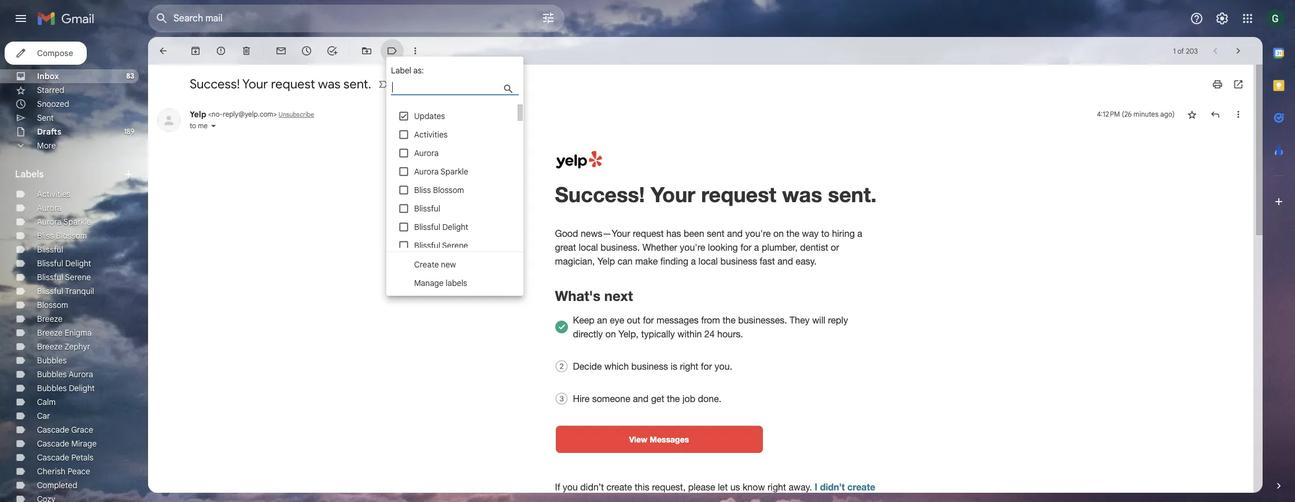 Task type: locate. For each thing, give the bounding box(es) containing it.
request inside good news—your request has been sent and you're on the way to hiring a great local business. whether you're looking for a plumber, dentist or magician, yelp can make finding a local business fast and easy.
[[633, 229, 664, 239]]

blossom link
[[37, 300, 68, 311]]

bubbles link
[[37, 356, 67, 366]]

more
[[37, 141, 56, 151]]

eye
[[610, 315, 624, 326]]

2 vertical spatial cascade
[[37, 453, 69, 463]]

yelp left can
[[598, 256, 615, 267]]

blissful delight up create new
[[414, 222, 468, 233]]

inbox inside button
[[396, 80, 413, 89]]

to left me
[[190, 121, 196, 130]]

0 vertical spatial bubbles
[[37, 356, 67, 366]]

0 horizontal spatial request
[[271, 76, 315, 92]]

minutes
[[1134, 110, 1159, 119]]

bubbles delight link
[[37, 384, 95, 394]]

2 bubbles from the top
[[37, 370, 67, 380]]

1 horizontal spatial inbox
[[396, 80, 413, 89]]

the up hours.
[[723, 315, 736, 326]]

0 horizontal spatial activities
[[37, 189, 71, 200]]

starred
[[37, 85, 64, 95]]

0 horizontal spatial the
[[667, 394, 680, 404]]

labels
[[15, 169, 44, 181]]

1 horizontal spatial for
[[701, 362, 712, 372]]

1 vertical spatial the
[[723, 315, 736, 326]]

you're down been
[[680, 242, 705, 253]]

cascade down the car
[[37, 425, 69, 436]]

gmail image
[[37, 7, 100, 30]]

for left the you.
[[701, 362, 712, 372]]

1 bubbles from the top
[[37, 356, 67, 366]]

3 breeze from the top
[[37, 342, 63, 352]]

1 horizontal spatial didn't
[[820, 482, 845, 493]]

1 cascade from the top
[[37, 425, 69, 436]]

label as:
[[391, 65, 424, 76]]

1 vertical spatial sparkle
[[63, 217, 91, 227]]

1 vertical spatial you're
[[680, 242, 705, 253]]

create right you
[[607, 483, 632, 493]]

success! your request was sent. up sent
[[555, 182, 877, 207]]

1 vertical spatial request
[[701, 182, 777, 207]]

0 horizontal spatial success!
[[190, 76, 240, 92]]

didn't right i
[[820, 482, 845, 493]]

serene up new
[[442, 241, 468, 251]]

2 horizontal spatial and
[[778, 256, 793, 267]]

1 horizontal spatial sent.
[[828, 182, 877, 207]]

1 vertical spatial activities
[[37, 189, 71, 200]]

aurora link
[[37, 203, 62, 213]]

success!
[[190, 76, 240, 92], [555, 182, 645, 207]]

3 cascade from the top
[[37, 453, 69, 463]]

1 vertical spatial on
[[606, 329, 616, 340]]

0 vertical spatial bliss blossom
[[414, 185, 464, 196]]

cascade petals
[[37, 453, 93, 463]]

0 vertical spatial the
[[787, 229, 800, 239]]

a right hiring
[[858, 229, 863, 239]]

2 cascade from the top
[[37, 439, 69, 450]]

0 vertical spatial you're
[[745, 229, 771, 239]]

delight up blissful serene link
[[65, 259, 91, 269]]

job
[[683, 394, 695, 404]]

3 bubbles from the top
[[37, 384, 67, 394]]

1 horizontal spatial to
[[821, 229, 830, 239]]

inbox down label
[[396, 80, 413, 89]]

i
[[815, 482, 818, 493]]

inbox for inbox link on the top left of page
[[37, 71, 59, 82]]

sent link
[[37, 113, 54, 123]]

0 horizontal spatial and
[[633, 394, 649, 404]]

sent. up hiring
[[828, 182, 877, 207]]

success! up news—your on the left top of the page
[[555, 182, 645, 207]]

hours.
[[717, 329, 743, 340]]

is
[[671, 362, 677, 372]]

1 vertical spatial cascade
[[37, 439, 69, 450]]

show details image
[[210, 123, 217, 130]]

good
[[555, 229, 578, 239]]

inbox up starred link
[[37, 71, 59, 82]]

of
[[1178, 47, 1184, 55]]

labels
[[446, 278, 467, 289]]

1 vertical spatial serene
[[65, 272, 91, 283]]

0 horizontal spatial success! your request was sent.
[[190, 76, 371, 92]]

a left plumber, at the right of the page
[[754, 242, 759, 253]]

fast
[[760, 256, 775, 267]]

yelp up to me
[[190, 109, 206, 120]]

0 vertical spatial a
[[858, 229, 863, 239]]

success! your request was sent.
[[190, 76, 371, 92], [555, 182, 877, 207]]

unsubscribe link
[[279, 111, 314, 119]]

1 horizontal spatial sparkle
[[441, 167, 468, 177]]

calm link
[[37, 397, 56, 408]]

tab list
[[1263, 37, 1295, 461]]

the left job
[[667, 394, 680, 404]]

didn't right you
[[580, 483, 604, 493]]

1 horizontal spatial your
[[651, 182, 696, 207]]

blissful serene up create new
[[414, 241, 468, 251]]

1 vertical spatial blissful serene
[[37, 272, 91, 283]]

a right finding
[[691, 256, 696, 267]]

None search field
[[148, 5, 565, 32]]

0 horizontal spatial business
[[631, 362, 668, 372]]

0 vertical spatial activities
[[414, 130, 448, 140]]

settings image
[[1216, 12, 1229, 25]]

1 vertical spatial local
[[699, 256, 718, 267]]

2 vertical spatial a
[[691, 256, 696, 267]]

you're
[[745, 229, 771, 239], [680, 242, 705, 253]]

for
[[741, 242, 752, 253], [643, 315, 654, 326], [701, 362, 712, 372]]

within
[[678, 329, 702, 340]]

0 horizontal spatial your
[[242, 76, 268, 92]]

aurora sparkle link
[[37, 217, 91, 227]]

1 vertical spatial success!
[[555, 182, 645, 207]]

from
[[701, 315, 720, 326]]

peace
[[67, 467, 90, 477]]

1 vertical spatial yelp
[[598, 256, 615, 267]]

decide
[[573, 362, 602, 372]]

advanced search options image
[[537, 6, 560, 30]]

1 horizontal spatial the
[[723, 315, 736, 326]]

blissful delight up blissful serene link
[[37, 259, 91, 269]]

local up the magician,
[[579, 242, 598, 253]]

your up has
[[651, 182, 696, 207]]

cherish peace link
[[37, 467, 90, 477]]

you
[[563, 483, 578, 493]]

right right know
[[768, 483, 786, 493]]

blissful delight link
[[37, 259, 91, 269]]

0 vertical spatial for
[[741, 242, 752, 253]]

breeze
[[37, 314, 63, 325], [37, 328, 63, 338], [37, 342, 63, 352]]

messages
[[657, 315, 699, 326]]

request up unsubscribe
[[271, 76, 315, 92]]

Not starred checkbox
[[1187, 109, 1198, 120]]

sent. down move to image
[[344, 76, 371, 92]]

inbox button
[[393, 79, 414, 90]]

2 horizontal spatial request
[[701, 182, 777, 207]]

next
[[604, 288, 633, 304]]

1 vertical spatial blissful delight
[[37, 259, 91, 269]]

breeze up bubbles link
[[37, 342, 63, 352]]

1 vertical spatial a
[[754, 242, 759, 253]]

2 vertical spatial request
[[633, 229, 664, 239]]

2 horizontal spatial for
[[741, 242, 752, 253]]

cascade for cascade petals
[[37, 453, 69, 463]]

your
[[242, 76, 268, 92], [651, 182, 696, 207]]

for inside good news—your request has been sent and you're on the way to hiring a great local business. whether you're looking for a plumber, dentist or magician, yelp can make finding a local business fast and easy.
[[741, 242, 752, 253]]

1 horizontal spatial request
[[633, 229, 664, 239]]

1 horizontal spatial a
[[754, 242, 759, 253]]

local
[[579, 242, 598, 253], [699, 256, 718, 267]]

was
[[318, 76, 341, 92], [782, 182, 822, 207]]

your up yelp < no-reply@yelp.com > unsubscribe
[[242, 76, 268, 92]]

didn't inside i didn't create this
[[820, 482, 845, 493]]

request up sent
[[701, 182, 777, 207]]

2 breeze from the top
[[37, 328, 63, 338]]

finding
[[661, 256, 689, 267]]

0 vertical spatial blissful delight
[[414, 222, 468, 233]]

this down if
[[555, 496, 571, 503]]

to right way
[[821, 229, 830, 239]]

success! your request was sent. up >
[[190, 76, 371, 92]]

0 horizontal spatial bliss blossom
[[37, 231, 87, 241]]

0 vertical spatial success! your request was sent.
[[190, 76, 371, 92]]

1 vertical spatial bubbles
[[37, 370, 67, 380]]

didn't
[[820, 482, 845, 493], [580, 483, 604, 493]]

success! up no-
[[190, 76, 240, 92]]

the left way
[[787, 229, 800, 239]]

and up looking
[[727, 229, 743, 239]]

0 vertical spatial cascade
[[37, 425, 69, 436]]

bubbles down breeze zephyr link
[[37, 356, 67, 366]]

for right out
[[643, 315, 654, 326]]

the inside good news—your request has been sent and you're on the way to hiring a great local business. whether you're looking for a plumber, dentist or magician, yelp can make finding a local business fast and easy.
[[787, 229, 800, 239]]

blissful tranquil
[[37, 286, 94, 297]]

0 horizontal spatial inbox
[[37, 71, 59, 82]]

blissful
[[414, 204, 440, 214], [414, 222, 440, 233], [414, 241, 440, 251], [37, 245, 63, 255], [37, 259, 63, 269], [37, 272, 63, 283], [37, 286, 63, 297]]

bliss inside labels navigation
[[37, 231, 54, 241]]

0 vertical spatial breeze
[[37, 314, 63, 325]]

create
[[848, 482, 876, 493], [607, 483, 632, 493]]

know
[[743, 483, 765, 493]]

1 vertical spatial and
[[778, 256, 793, 267]]

2 horizontal spatial the
[[787, 229, 800, 239]]

1 vertical spatial for
[[643, 315, 654, 326]]

delete image
[[241, 45, 252, 57]]

1 horizontal spatial on
[[774, 229, 784, 239]]

reply@yelp.com
[[223, 110, 273, 119]]

on
[[774, 229, 784, 239], [606, 329, 616, 340]]

1 horizontal spatial and
[[727, 229, 743, 239]]

0 horizontal spatial sparkle
[[63, 217, 91, 227]]

business left is in the right bottom of the page
[[631, 362, 668, 372]]

0 vertical spatial aurora sparkle
[[414, 167, 468, 177]]

breeze for breeze enigma
[[37, 328, 63, 338]]

0 horizontal spatial sent.
[[344, 76, 371, 92]]

serene up tranquil
[[65, 272, 91, 283]]

cascade grace link
[[37, 425, 93, 436]]

aurora sparkle up bliss blossom link
[[37, 217, 91, 227]]

1 vertical spatial this
[[555, 496, 571, 503]]

delight up new
[[442, 222, 468, 233]]

0 vertical spatial and
[[727, 229, 743, 239]]

local down looking
[[699, 256, 718, 267]]

this inside i didn't create this
[[555, 496, 571, 503]]

business down looking
[[721, 256, 757, 267]]

delight down bubbles aurora link
[[69, 384, 95, 394]]

activities up aurora link
[[37, 189, 71, 200]]

0 horizontal spatial serene
[[65, 272, 91, 283]]

1 of 203
[[1173, 47, 1198, 55]]

the inside keep an eye out for messages from the businesses. they will reply directly on yelp, typically within 24 hours.
[[723, 315, 736, 326]]

aurora sparkle inside labels navigation
[[37, 217, 91, 227]]

0 vertical spatial yelp
[[190, 109, 206, 120]]

sparkle
[[441, 167, 468, 177], [63, 217, 91, 227]]

inbox inside labels navigation
[[37, 71, 59, 82]]

0 vertical spatial to
[[190, 121, 196, 130]]

0 horizontal spatial bliss
[[37, 231, 54, 241]]

inbox
[[37, 71, 59, 82], [396, 80, 413, 89]]

0 vertical spatial success!
[[190, 76, 240, 92]]

cascade mirage
[[37, 439, 97, 450]]

create right i
[[848, 482, 876, 493]]

on down eye
[[606, 329, 616, 340]]

2 vertical spatial breeze
[[37, 342, 63, 352]]

activities down the updates
[[414, 130, 448, 140]]

0 vertical spatial sent.
[[344, 76, 371, 92]]

1 horizontal spatial aurora sparkle
[[414, 167, 468, 177]]

make
[[635, 256, 658, 267]]

(26
[[1122, 110, 1132, 119]]

on up plumber, at the right of the page
[[774, 229, 784, 239]]

move to image
[[361, 45, 373, 57]]

0 horizontal spatial blissful serene
[[37, 272, 91, 283]]

<
[[208, 110, 212, 119]]

snoozed link
[[37, 99, 69, 109]]

cascade down cascade grace
[[37, 439, 69, 450]]

was up way
[[782, 182, 822, 207]]

create inside i didn't create this
[[848, 482, 876, 493]]

search mail image
[[152, 8, 172, 29]]

for right looking
[[741, 242, 752, 253]]

0 vertical spatial blossom
[[433, 185, 464, 196]]

if you didn't create this request, please let us know right away.
[[555, 483, 815, 493]]

was down add to tasks image
[[318, 76, 341, 92]]

you're up plumber, at the right of the page
[[745, 229, 771, 239]]

aurora sparkle down the updates
[[414, 167, 468, 177]]

1 breeze from the top
[[37, 314, 63, 325]]

someone
[[592, 394, 630, 404]]

bubbles down bubbles link
[[37, 370, 67, 380]]

1 horizontal spatial serene
[[442, 241, 468, 251]]

more image
[[410, 45, 421, 57]]

0 vertical spatial request
[[271, 76, 315, 92]]

1 horizontal spatial blissful delight
[[414, 222, 468, 233]]

bubbles up calm
[[37, 384, 67, 394]]

1 vertical spatial bliss blossom
[[37, 231, 87, 241]]

tranquil
[[65, 286, 94, 297]]

breeze zephyr link
[[37, 342, 90, 352]]

1 horizontal spatial local
[[699, 256, 718, 267]]

0 vertical spatial this
[[635, 483, 650, 493]]

manage
[[414, 278, 444, 289]]

right right is in the right bottom of the page
[[680, 362, 699, 372]]

0 horizontal spatial on
[[606, 329, 616, 340]]

magician,
[[555, 256, 595, 267]]

whether
[[643, 242, 677, 253]]

serene inside labels navigation
[[65, 272, 91, 283]]

compose
[[37, 48, 73, 58]]

0 vertical spatial was
[[318, 76, 341, 92]]

request up whether
[[633, 229, 664, 239]]

enigma
[[65, 328, 92, 338]]

a
[[858, 229, 863, 239], [754, 242, 759, 253], [691, 256, 696, 267]]

2 vertical spatial and
[[633, 394, 649, 404]]

0 horizontal spatial for
[[643, 315, 654, 326]]

breeze down blossom link
[[37, 314, 63, 325]]

serene
[[442, 241, 468, 251], [65, 272, 91, 283]]

sent
[[37, 113, 54, 123]]

yelp < no-reply@yelp.com > unsubscribe
[[190, 109, 314, 120]]

this left request,
[[635, 483, 650, 493]]

and left get
[[633, 394, 649, 404]]

1 horizontal spatial business
[[721, 256, 757, 267]]

and down plumber, at the right of the page
[[778, 256, 793, 267]]

breeze down the breeze link at the bottom left of page
[[37, 328, 63, 338]]

inbox for inbox button
[[396, 80, 413, 89]]

0 horizontal spatial a
[[691, 256, 696, 267]]

1 vertical spatial breeze
[[37, 328, 63, 338]]

blissful serene down blissful delight link
[[37, 272, 91, 283]]

cascade up "cherish"
[[37, 453, 69, 463]]



Task type: describe. For each thing, give the bounding box(es) containing it.
1 horizontal spatial this
[[635, 483, 650, 493]]

to inside good news—your request has been sent and you're on the way to hiring a great local business. whether you're looking for a plumber, dentist or magician, yelp can make finding a local business fast and easy.
[[821, 229, 830, 239]]

activities link
[[37, 189, 71, 200]]

1 horizontal spatial success!
[[555, 182, 645, 207]]

petals
[[71, 453, 93, 463]]

will
[[812, 315, 826, 326]]

drafts link
[[37, 127, 61, 137]]

1 vertical spatial success! your request was sent.
[[555, 182, 877, 207]]

hiring
[[832, 229, 855, 239]]

2 vertical spatial blossom
[[37, 300, 68, 311]]

create
[[414, 260, 439, 270]]

0 vertical spatial local
[[579, 242, 598, 253]]

typically
[[641, 329, 675, 340]]

breeze enigma
[[37, 328, 92, 338]]

add to tasks image
[[326, 45, 338, 57]]

cascade for cascade mirage
[[37, 439, 69, 450]]

1 vertical spatial sent.
[[828, 182, 877, 207]]

203
[[1186, 47, 1198, 55]]

1 vertical spatial blossom
[[56, 231, 87, 241]]

2 vertical spatial the
[[667, 394, 680, 404]]

cascade for cascade grace
[[37, 425, 69, 436]]

bubbles for aurora
[[37, 370, 67, 380]]

more button
[[0, 139, 139, 153]]

which
[[605, 362, 629, 372]]

or
[[831, 242, 839, 253]]

completed link
[[37, 481, 77, 491]]

4:12 pm (26 minutes ago) cell
[[1097, 109, 1175, 120]]

been
[[684, 229, 704, 239]]

me
[[198, 121, 208, 130]]

older image
[[1233, 45, 1244, 57]]

bliss blossom inside labels navigation
[[37, 231, 87, 241]]

out
[[627, 315, 640, 326]]

sparkle inside labels navigation
[[63, 217, 91, 227]]

to me
[[190, 121, 208, 130]]

label
[[391, 65, 411, 76]]

1 vertical spatial your
[[651, 182, 696, 207]]

2 horizontal spatial a
[[858, 229, 863, 239]]

support image
[[1190, 12, 1204, 25]]

cascade grace
[[37, 425, 93, 436]]

compose button
[[5, 42, 87, 65]]

labels image
[[386, 45, 398, 57]]

Search mail text field
[[174, 13, 509, 24]]

view
[[629, 435, 648, 445]]

1 vertical spatial business
[[631, 362, 668, 372]]

let
[[718, 483, 728, 493]]

breeze link
[[37, 314, 63, 325]]

0 vertical spatial right
[[680, 362, 699, 372]]

car
[[37, 411, 50, 422]]

on inside keep an eye out for messages from the businesses. they will reply directly on yelp, typically within 24 hours.
[[606, 329, 616, 340]]

yelp cell
[[190, 109, 279, 120]]

please
[[688, 483, 715, 493]]

4:12 pm
[[1097, 110, 1120, 119]]

what's
[[555, 288, 601, 304]]

completed
[[37, 481, 77, 491]]

keep an eye out for messages from the businesses. they will reply directly on yelp, typically within 24 hours.
[[573, 315, 848, 340]]

not starred image
[[1187, 109, 1198, 120]]

labels heading
[[15, 169, 123, 181]]

bubbles for delight
[[37, 384, 67, 394]]

an
[[597, 315, 607, 326]]

they
[[790, 315, 810, 326]]

inbox link
[[37, 71, 59, 82]]

0 horizontal spatial yelp
[[190, 109, 206, 120]]

drafts
[[37, 127, 61, 137]]

what's next
[[555, 288, 633, 304]]

snoozed
[[37, 99, 69, 109]]

delight for bubbles delight link
[[69, 384, 95, 394]]

4:12 pm (26 minutes ago)
[[1097, 110, 1175, 119]]

on inside good news—your request has been sent and you're on the way to hiring a great local business. whether you're looking for a plumber, dentist or magician, yelp can make finding a local business fast and easy.
[[774, 229, 784, 239]]

0 vertical spatial your
[[242, 76, 268, 92]]

snooze image
[[301, 45, 312, 57]]

view messages link
[[556, 426, 763, 454]]

away.
[[789, 483, 812, 493]]

1 horizontal spatial activities
[[414, 130, 448, 140]]

breeze enigma link
[[37, 328, 92, 338]]

business inside good news—your request has been sent and you're on the way to hiring a great local business. whether you're looking for a plumber, dentist or magician, yelp can make finding a local business fast and easy.
[[721, 256, 757, 267]]

i didn't create this
[[555, 482, 876, 503]]

1 horizontal spatial you're
[[745, 229, 771, 239]]

cherish
[[37, 467, 65, 477]]

mirage
[[71, 439, 97, 450]]

unsubscribe
[[279, 111, 314, 119]]

businesses.
[[738, 315, 787, 326]]

0 vertical spatial bliss
[[414, 185, 431, 196]]

delight for blissful delight link
[[65, 259, 91, 269]]

0 vertical spatial serene
[[442, 241, 468, 251]]

labels navigation
[[0, 37, 148, 503]]

business.
[[601, 242, 640, 253]]

1 horizontal spatial right
[[768, 483, 786, 493]]

activities inside labels navigation
[[37, 189, 71, 200]]

blissful tranquil link
[[37, 286, 94, 297]]

for inside keep an eye out for messages from the businesses. they will reply directly on yelp, typically within 24 hours.
[[643, 315, 654, 326]]

sent
[[707, 229, 725, 239]]

no-
[[212, 110, 223, 119]]

directly
[[573, 329, 603, 340]]

messages
[[650, 435, 689, 445]]

83
[[126, 72, 134, 80]]

blissful delight inside labels navigation
[[37, 259, 91, 269]]

0 vertical spatial blissful serene
[[414, 241, 468, 251]]

has
[[667, 229, 681, 239]]

0 horizontal spatial create
[[607, 483, 632, 493]]

report spam image
[[215, 45, 227, 57]]

keep
[[573, 315, 595, 326]]

back to inbox image
[[157, 45, 169, 57]]

hire someone and get the job done.
[[573, 394, 722, 404]]

plumber,
[[762, 242, 798, 253]]

easy.
[[796, 256, 817, 267]]

0 vertical spatial delight
[[442, 222, 468, 233]]

Label-as menu open text field
[[391, 81, 541, 95]]

as:
[[413, 65, 424, 76]]

get
[[651, 394, 664, 404]]

blissful serene link
[[37, 272, 91, 283]]

new
[[441, 260, 456, 270]]

breeze for the breeze link at the bottom left of page
[[37, 314, 63, 325]]

car link
[[37, 411, 50, 422]]

189
[[124, 127, 134, 136]]

archive image
[[190, 45, 201, 57]]

mark as unread image
[[275, 45, 287, 57]]

blissful link
[[37, 245, 63, 255]]

updates
[[414, 111, 445, 121]]

hire
[[573, 394, 590, 404]]

yelp inside good news—your request has been sent and you're on the way to hiring a great local business. whether you're looking for a plumber, dentist or magician, yelp can make finding a local business fast and easy.
[[598, 256, 615, 267]]

ago)
[[1161, 110, 1175, 119]]

blissful serene inside labels navigation
[[37, 272, 91, 283]]

cherish peace
[[37, 467, 90, 477]]

2 vertical spatial for
[[701, 362, 712, 372]]

decide which business is right for you.
[[573, 362, 732, 372]]

0 horizontal spatial to
[[190, 121, 196, 130]]

yelp,
[[619, 329, 639, 340]]

1 horizontal spatial bliss blossom
[[414, 185, 464, 196]]

cascade petals link
[[37, 453, 93, 463]]

main menu image
[[14, 12, 28, 25]]

manage labels
[[414, 278, 467, 289]]

breeze for breeze zephyr
[[37, 342, 63, 352]]

1 vertical spatial was
[[782, 182, 822, 207]]

good news—your request has been sent and you're on the way to hiring a great local business. whether you're looking for a plumber, dentist or magician, yelp can make finding a local business fast and easy.
[[555, 229, 863, 267]]

0 horizontal spatial didn't
[[580, 483, 604, 493]]

0 vertical spatial sparkle
[[441, 167, 468, 177]]

bubbles aurora
[[37, 370, 93, 380]]



Task type: vqa. For each thing, say whether or not it's contained in the screenshot.
smart for Smart Reply off
no



